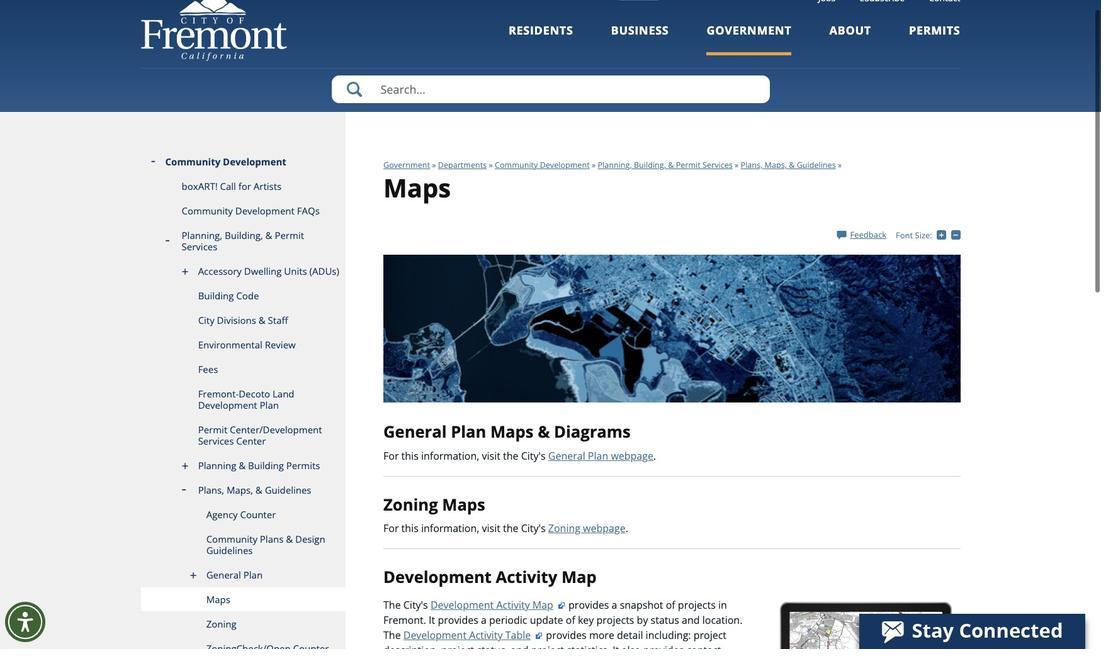 Task type: vqa. For each thing, say whether or not it's contained in the screenshot.
Waste Handling Guidelines Link
no



Task type: locate. For each thing, give the bounding box(es) containing it.
information, for for this information, visit the city's zoning webpage .
[[421, 522, 479, 536]]

departments link
[[438, 160, 487, 171]]

0 horizontal spatial general
[[206, 569, 241, 582]]

0 horizontal spatial maps,
[[227, 484, 253, 497]]

it right fremont.
[[429, 614, 435, 628]]

1 horizontal spatial a
[[612, 599, 617, 613]]

project down development activity table
[[441, 644, 474, 650]]

building down accessory
[[198, 290, 234, 302]]

information,
[[421, 449, 479, 463], [421, 522, 479, 536]]

1 this from the top
[[401, 449, 419, 463]]

1 vertical spatial government link
[[383, 160, 430, 171]]

0 vertical spatial the
[[503, 449, 519, 463]]

activity up the development activity map link at bottom
[[496, 567, 557, 589]]

1 vertical spatial zoning
[[548, 522, 581, 536]]

a left snapshot
[[612, 599, 617, 613]]

information, down zoning maps at left bottom
[[421, 522, 479, 536]]

residents link
[[509, 23, 573, 55]]

0 horizontal spatial planning, building, & permit services link
[[141, 224, 346, 259]]

1 vertical spatial information,
[[421, 522, 479, 536]]

feedback link
[[837, 229, 887, 240]]

.
[[654, 449, 656, 463], [626, 522, 628, 536]]

0 vertical spatial maps,
[[765, 160, 787, 171]]

0 vertical spatial webpage
[[611, 449, 654, 463]]

plans,
[[741, 160, 763, 171], [198, 484, 224, 497]]

community down boxart!
[[182, 205, 233, 217]]

activity up periodic at left
[[496, 599, 530, 613]]

the inside provides a snapshot of projects in fremont. it provides a periodic update of key projects by status and location. the
[[383, 629, 401, 643]]

1 vertical spatial services
[[182, 241, 217, 253]]

1 vertical spatial permits
[[286, 460, 320, 472]]

of left key
[[566, 614, 575, 628]]

font
[[896, 230, 913, 241]]

center
[[236, 435, 266, 448]]

2 » from the left
[[489, 160, 493, 171]]

0 horizontal spatial a
[[481, 614, 487, 628]]

1 vertical spatial webpage
[[583, 522, 626, 536]]

and right status
[[682, 614, 700, 628]]

permit center/development services center link
[[141, 418, 346, 454]]

community
[[165, 156, 221, 168], [495, 160, 538, 171], [182, 205, 233, 217], [206, 533, 257, 546]]

community right departments link
[[495, 160, 538, 171]]

planning, inside government » departments » community development » planning, building, & permit services » plans, maps, & guidelines maps
[[598, 160, 632, 171]]

permit
[[676, 160, 701, 171], [275, 229, 304, 242], [198, 424, 227, 436]]

1 vertical spatial this
[[401, 522, 419, 536]]

and down table
[[511, 644, 529, 650]]

the up fremont.
[[383, 599, 401, 613]]

1 horizontal spatial building,
[[634, 160, 666, 171]]

general
[[383, 421, 447, 443], [548, 449, 585, 463], [206, 569, 241, 582]]

government link
[[707, 23, 792, 55], [383, 160, 430, 171]]

0 vertical spatial guidelines
[[797, 160, 836, 171]]

divisions
[[217, 314, 256, 327]]

city's
[[521, 449, 546, 463], [521, 522, 546, 536], [403, 599, 428, 613]]

0 horizontal spatial planning,
[[182, 229, 222, 242]]

visit for zoning webpage
[[482, 522, 500, 536]]

1 for from the top
[[383, 449, 399, 463]]

projects up the more
[[597, 614, 634, 628]]

1 vertical spatial permit
[[275, 229, 304, 242]]

1 vertical spatial planning, building, & permit services link
[[141, 224, 346, 259]]

1 the from the top
[[503, 449, 519, 463]]

0 horizontal spatial government
[[383, 160, 430, 171]]

0 vertical spatial zoning
[[383, 494, 438, 516]]

0 vertical spatial the
[[383, 599, 401, 613]]

+
[[946, 229, 951, 241]]

size:
[[915, 230, 932, 241]]

0 horizontal spatial guidelines
[[206, 545, 253, 557]]

0 vertical spatial projects
[[678, 599, 716, 613]]

statistics.
[[567, 644, 610, 650]]

activity for map
[[496, 567, 557, 589]]

planning & building permits
[[198, 460, 320, 472]]

2 vertical spatial permit
[[198, 424, 227, 436]]

0 horizontal spatial permit
[[198, 424, 227, 436]]

location.
[[703, 614, 743, 628]]

0 horizontal spatial and
[[511, 644, 529, 650]]

of up status
[[666, 599, 675, 613]]

0 vertical spatial building
[[198, 290, 234, 302]]

0 horizontal spatial plans, maps, & guidelines link
[[141, 479, 346, 503]]

2 visit from the top
[[482, 522, 500, 536]]

snapshot
[[620, 599, 663, 613]]

1 vertical spatial .
[[626, 522, 628, 536]]

city's down the general plan maps & diagrams
[[521, 449, 546, 463]]

1 vertical spatial map
[[533, 599, 553, 613]]

1 vertical spatial maps,
[[227, 484, 253, 497]]

1 vertical spatial guidelines
[[265, 484, 311, 497]]

provides up statistics. on the right bottom of page
[[546, 629, 587, 643]]

zoning for zoning maps
[[383, 494, 438, 516]]

1 horizontal spatial general
[[383, 421, 447, 443]]

maps, inside plans, maps, & guidelines link
[[227, 484, 253, 497]]

activity for table
[[469, 629, 503, 643]]

faqs
[[297, 205, 320, 217]]

general plan link
[[141, 564, 346, 588]]

2 vertical spatial guidelines
[[206, 545, 253, 557]]

zoning webpage link
[[548, 522, 626, 536]]

0 vertical spatial a
[[612, 599, 617, 613]]

1 horizontal spatial plans, maps, & guidelines link
[[741, 160, 836, 171]]

2 information, from the top
[[421, 522, 479, 536]]

1 vertical spatial visit
[[482, 522, 500, 536]]

2 vertical spatial general
[[206, 569, 241, 582]]

1 vertical spatial government
[[383, 160, 430, 171]]

0 vertical spatial and
[[682, 614, 700, 628]]

call
[[220, 180, 236, 193]]

2 vertical spatial zoning
[[206, 618, 236, 631]]

0 horizontal spatial plans,
[[198, 484, 224, 497]]

+ link
[[937, 229, 951, 241]]

projects
[[678, 599, 716, 613], [597, 614, 634, 628]]

building code
[[198, 290, 259, 302]]

fremont.
[[383, 614, 426, 628]]

1 vertical spatial projects
[[597, 614, 634, 628]]

map
[[562, 567, 597, 589], [533, 599, 553, 613]]

2 vertical spatial services
[[198, 435, 234, 448]]

1 visit from the top
[[482, 449, 500, 463]]

1 horizontal spatial government link
[[707, 23, 792, 55]]

government inside government » departments » community development » planning, building, & permit services » plans, maps, & guidelines maps
[[383, 160, 430, 171]]

0 horizontal spatial building
[[198, 290, 234, 302]]

visit down the general plan maps & diagrams
[[482, 449, 500, 463]]

map up update
[[533, 599, 553, 613]]

services inside government » departments » community development » planning, building, & permit services » plans, maps, & guidelines maps
[[703, 160, 733, 171]]

1 horizontal spatial permits
[[909, 23, 961, 38]]

the for zoning webpage
[[503, 522, 519, 536]]

1 vertical spatial city's
[[521, 522, 546, 536]]

community inside community plans & design guidelines
[[206, 533, 257, 546]]

0 horizontal spatial zoning
[[206, 618, 236, 631]]

0 horizontal spatial building,
[[225, 229, 263, 242]]

city's left zoning webpage link
[[521, 522, 546, 536]]

0 vertical spatial services
[[703, 160, 733, 171]]

land
[[273, 388, 294, 400]]

visit
[[482, 449, 500, 463], [482, 522, 500, 536]]

center/development
[[230, 424, 322, 436]]

font size:
[[896, 230, 932, 241]]

1 horizontal spatial of
[[666, 599, 675, 613]]

1 horizontal spatial community development link
[[495, 160, 590, 171]]

project down update
[[531, 644, 564, 650]]

1 horizontal spatial it
[[613, 644, 619, 650]]

1 vertical spatial and
[[511, 644, 529, 650]]

development inside fremont-decoto land development plan
[[198, 399, 257, 412]]

2 this from the top
[[401, 522, 419, 536]]

of
[[666, 599, 675, 613], [566, 614, 575, 628]]

permit inside planning, building, & permit services
[[275, 229, 304, 242]]

project
[[694, 629, 727, 643], [441, 644, 474, 650], [531, 644, 564, 650]]

2 the from the top
[[383, 629, 401, 643]]

decoto
[[239, 388, 270, 400]]

1 vertical spatial for
[[383, 522, 399, 536]]

2 the from the top
[[503, 522, 519, 536]]

2 for from the top
[[383, 522, 399, 536]]

this down zoning maps at left bottom
[[401, 522, 419, 536]]

3 » from the left
[[592, 160, 596, 171]]

it left also
[[613, 644, 619, 650]]

information, up zoning maps at left bottom
[[421, 449, 479, 463]]

0 vertical spatial .
[[654, 449, 656, 463]]

this for for this information, visit the city's zoning webpage .
[[401, 522, 419, 536]]

activity up status,
[[469, 629, 503, 643]]

0 vertical spatial general
[[383, 421, 447, 443]]

it inside provides more detail including: project description, project status, and project statistics. it also provides contac
[[613, 644, 619, 650]]

1 horizontal spatial .
[[654, 449, 656, 463]]

for this information, visit the city's general plan webpage .
[[383, 449, 656, 463]]

the down the general plan maps & diagrams
[[503, 449, 519, 463]]

2 horizontal spatial guidelines
[[797, 160, 836, 171]]

1 horizontal spatial planning,
[[598, 160, 632, 171]]

0 vertical spatial permit
[[676, 160, 701, 171]]

building, inside planning, building, & permit services
[[225, 229, 263, 242]]

0 vertical spatial for
[[383, 449, 399, 463]]

fremont-decoto land development plan link
[[141, 382, 346, 418]]

description,
[[383, 644, 439, 650]]

1 horizontal spatial building
[[248, 460, 284, 472]]

the up development activity map
[[503, 522, 519, 536]]

projects left in
[[678, 599, 716, 613]]

0 vertical spatial building,
[[634, 160, 666, 171]]

1 vertical spatial the
[[503, 522, 519, 536]]

0 vertical spatial plans,
[[741, 160, 763, 171]]

plan inside fremont-decoto land development plan
[[260, 399, 279, 412]]

0 vertical spatial it
[[429, 614, 435, 628]]

building,
[[634, 160, 666, 171], [225, 229, 263, 242]]

general inside the general plan link
[[206, 569, 241, 582]]

this up zoning maps at left bottom
[[401, 449, 419, 463]]

1 vertical spatial the
[[383, 629, 401, 643]]

boxart! call for artists
[[182, 180, 282, 193]]

zoning for the zoning link
[[206, 618, 236, 631]]

1 vertical spatial general
[[548, 449, 585, 463]]

status,
[[477, 644, 508, 650]]

services
[[703, 160, 733, 171], [182, 241, 217, 253], [198, 435, 234, 448]]

the down fremont.
[[383, 629, 401, 643]]

1 vertical spatial planning,
[[182, 229, 222, 242]]

visit up development activity map
[[482, 522, 500, 536]]

0 vertical spatial map
[[562, 567, 597, 589]]

for
[[383, 449, 399, 463], [383, 522, 399, 536]]

0 horizontal spatial permits
[[286, 460, 320, 472]]

1 information, from the top
[[421, 449, 479, 463]]

accessory
[[198, 265, 242, 278]]

1 vertical spatial building,
[[225, 229, 263, 242]]

development activity table
[[403, 629, 531, 643]]

about link
[[830, 23, 871, 55]]

0 horizontal spatial community development link
[[141, 150, 346, 174]]

1 horizontal spatial government
[[707, 23, 792, 38]]

maps
[[383, 171, 451, 205], [490, 421, 534, 443], [442, 494, 485, 516], [206, 594, 230, 606]]

building up plans, maps, & guidelines
[[248, 460, 284, 472]]

0 vertical spatial of
[[666, 599, 675, 613]]

zoning
[[383, 494, 438, 516], [548, 522, 581, 536], [206, 618, 236, 631]]

1 vertical spatial it
[[613, 644, 619, 650]]

map up key
[[562, 567, 597, 589]]

this
[[401, 449, 419, 463], [401, 522, 419, 536]]

font size: link
[[896, 230, 932, 241]]

1 vertical spatial plans,
[[198, 484, 224, 497]]

city's up fremont.
[[403, 599, 428, 613]]

0 horizontal spatial government link
[[383, 160, 430, 171]]

»
[[432, 160, 436, 171], [489, 160, 493, 171], [592, 160, 596, 171], [735, 160, 739, 171]]

review
[[265, 339, 296, 351]]

a
[[612, 599, 617, 613], [481, 614, 487, 628]]

the
[[383, 599, 401, 613], [383, 629, 401, 643]]

for this information, visit the city's zoning webpage .
[[383, 522, 628, 536]]

including:
[[646, 629, 691, 643]]

agency counter link
[[141, 503, 346, 528]]

permit inside permit center/development services center
[[198, 424, 227, 436]]

0 horizontal spatial projects
[[597, 614, 634, 628]]

plan up center/development on the bottom left of page
[[260, 399, 279, 412]]

1 horizontal spatial and
[[682, 614, 700, 628]]

building code link
[[141, 284, 346, 309]]

planning,
[[598, 160, 632, 171], [182, 229, 222, 242]]

this for for this information, visit the city's general plan webpage .
[[401, 449, 419, 463]]

1 horizontal spatial project
[[531, 644, 564, 650]]

plan up maps link
[[244, 569, 263, 582]]

it
[[429, 614, 435, 628], [613, 644, 619, 650]]

1 horizontal spatial planning, building, & permit services link
[[598, 160, 733, 171]]

community for community plans & design guidelines
[[206, 533, 257, 546]]

0 vertical spatial this
[[401, 449, 419, 463]]

plans, maps, & guidelines link
[[741, 160, 836, 171], [141, 479, 346, 503]]

project down location.
[[694, 629, 727, 643]]

community down agency counter in the left bottom of the page
[[206, 533, 257, 546]]

visit for general plan webpage
[[482, 449, 500, 463]]

community development link
[[141, 150, 346, 174], [495, 160, 590, 171]]

planning, building, & permit services link
[[598, 160, 733, 171], [141, 224, 346, 259]]

Search text field
[[332, 76, 770, 103]]

1 horizontal spatial projects
[[678, 599, 716, 613]]

general plan maps & diagrams
[[383, 421, 631, 443]]

feedback
[[850, 229, 887, 240]]

community up boxart!
[[165, 156, 221, 168]]

community plans & design guidelines link
[[141, 528, 346, 564]]

a up development activity table link
[[481, 614, 487, 628]]

0 vertical spatial planning,
[[598, 160, 632, 171]]

2 vertical spatial activity
[[469, 629, 503, 643]]



Task type: describe. For each thing, give the bounding box(es) containing it.
business
[[611, 23, 669, 38]]

community inside government » departments » community development » planning, building, & permit services » plans, maps, & guidelines maps
[[495, 160, 538, 171]]

planning, inside planning, building, & permit services
[[182, 229, 222, 242]]

0 vertical spatial government link
[[707, 23, 792, 55]]

plans, inside plans, maps, & guidelines link
[[198, 484, 224, 497]]

design
[[295, 533, 325, 546]]

city's for zoning
[[521, 522, 546, 536]]

city's for general
[[521, 449, 546, 463]]

information, for for this information, visit the city's general plan webpage .
[[421, 449, 479, 463]]

in
[[718, 599, 727, 613]]

1 horizontal spatial map
[[562, 567, 597, 589]]

services inside permit center/development services center
[[198, 435, 234, 448]]

periodic
[[489, 614, 527, 628]]

2 horizontal spatial zoning
[[548, 522, 581, 536]]

provides down including:
[[643, 644, 684, 650]]

0 vertical spatial planning, building, & permit services link
[[598, 160, 733, 171]]

stay connected image
[[859, 613, 1084, 648]]

plans, maps, & guidelines
[[198, 484, 311, 497]]

general for general plan maps & diagrams
[[383, 421, 447, 443]]

permit inside government » departments » community development » planning, building, & permit services » plans, maps, & guidelines maps
[[676, 160, 701, 171]]

2 horizontal spatial project
[[694, 629, 727, 643]]

city divisions & staff link
[[141, 309, 346, 333]]

code
[[236, 290, 259, 302]]

key
[[578, 614, 594, 628]]

general plan
[[206, 569, 263, 582]]

4 » from the left
[[735, 160, 739, 171]]

community development faqs
[[182, 205, 320, 217]]

- link
[[951, 229, 963, 241]]

and inside provides a snapshot of projects in fremont. it provides a periodic update of key projects by status and location. the
[[682, 614, 700, 628]]

permits link
[[909, 23, 961, 55]]

agency counter
[[206, 509, 276, 521]]

departments
[[438, 160, 487, 171]]

planning & building permits link
[[141, 454, 346, 479]]

units
[[284, 265, 307, 278]]

boxart! call for artists link
[[141, 174, 346, 199]]

plan down diagrams
[[588, 449, 608, 463]]

permits inside planning & building permits link
[[286, 460, 320, 472]]

and inside provides more detail including: project description, project status, and project statistics. it also provides contac
[[511, 644, 529, 650]]

for for for this information, visit the city's general plan webpage .
[[383, 449, 399, 463]]

permit center/development services center
[[198, 424, 322, 448]]

1 the from the top
[[383, 599, 401, 613]]

services inside planning, building, & permit services
[[182, 241, 217, 253]]

counter
[[240, 509, 276, 521]]

status
[[651, 614, 679, 628]]

artists
[[254, 180, 282, 193]]

environmental
[[198, 339, 262, 351]]

0 horizontal spatial map
[[533, 599, 553, 613]]

plan up for this information, visit the city's general plan webpage .
[[451, 421, 486, 443]]

0 horizontal spatial project
[[441, 644, 474, 650]]

environmental review link
[[141, 333, 346, 358]]

community for community development faqs
[[182, 205, 233, 217]]

update
[[530, 614, 563, 628]]

diagrams
[[554, 421, 631, 443]]

government » departments » community development » planning, building, & permit services » plans, maps, & guidelines maps
[[383, 160, 836, 205]]

community for community development
[[165, 156, 221, 168]]

building inside building code link
[[198, 290, 234, 302]]

also
[[622, 644, 641, 650]]

business link
[[611, 23, 669, 55]]

maps, inside government » departments » community development » planning, building, & permit services » plans, maps, & guidelines maps
[[765, 160, 787, 171]]

provides up development activity table
[[438, 614, 478, 628]]

& inside planning, building, & permit services
[[265, 229, 272, 242]]

by
[[637, 614, 648, 628]]

(adus)
[[310, 265, 339, 278]]

& inside community plans & design guidelines
[[286, 533, 293, 546]]

provides a snapshot of projects in fremont. it provides a periodic update of key projects by status and location. the
[[383, 599, 743, 643]]

1 vertical spatial plans, maps, & guidelines link
[[141, 479, 346, 503]]

accessory dwelling units (adus) link
[[141, 259, 346, 284]]

city
[[198, 314, 215, 327]]

1 vertical spatial activity
[[496, 599, 530, 613]]

2 horizontal spatial general
[[548, 449, 585, 463]]

for for for this information, visit the city's zoning webpage .
[[383, 522, 399, 536]]

0 vertical spatial permits
[[909, 23, 961, 38]]

detail
[[617, 629, 643, 643]]

environmental review
[[198, 339, 296, 351]]

general plan webpage link
[[548, 449, 654, 463]]

accessory dwelling units (adus)
[[198, 265, 339, 278]]

provides more detail including: project description, project status, and project statistics. it also provides contac
[[383, 629, 727, 650]]

government for government » departments » community development » planning, building, & permit services » plans, maps, & guidelines maps
[[383, 160, 430, 171]]

1 vertical spatial a
[[481, 614, 487, 628]]

2 vertical spatial city's
[[403, 599, 428, 613]]

development activity map
[[383, 567, 597, 589]]

columnusercontrol3 main content
[[346, 112, 963, 650]]

provides up key
[[569, 599, 609, 613]]

dwelling
[[244, 265, 282, 278]]

general for general plan
[[206, 569, 241, 582]]

-
[[961, 229, 963, 241]]

1 vertical spatial of
[[566, 614, 575, 628]]

development activity map image
[[774, 601, 957, 650]]

building, inside government » departments » community development » planning, building, & permit services » plans, maps, & guidelines maps
[[634, 160, 666, 171]]

0 horizontal spatial .
[[626, 522, 628, 536]]

more
[[589, 629, 614, 643]]

guidelines inside government » departments » community development » planning, building, & permit services » plans, maps, & guidelines maps
[[797, 160, 836, 171]]

guidelines inside community plans & design guidelines
[[206, 545, 253, 557]]

the city's development activity map
[[383, 599, 553, 613]]

about
[[830, 23, 871, 38]]

1 » from the left
[[432, 160, 436, 171]]

agency
[[206, 509, 238, 521]]

boxart!
[[182, 180, 218, 193]]

fees link
[[141, 358, 346, 382]]

government for government
[[707, 23, 792, 38]]

map image
[[383, 255, 961, 403]]

residents
[[509, 23, 573, 38]]

plans
[[260, 533, 284, 546]]

it inside provides a snapshot of projects in fremont. it provides a periodic update of key projects by status and location. the
[[429, 614, 435, 628]]

building inside planning & building permits link
[[248, 460, 284, 472]]

1 horizontal spatial guidelines
[[265, 484, 311, 497]]

maps inside government » departments » community development » planning, building, & permit services » plans, maps, & guidelines maps
[[383, 171, 451, 205]]

city divisions & staff
[[198, 314, 288, 327]]

plans, inside government » departments » community development » planning, building, & permit services » plans, maps, & guidelines maps
[[741, 160, 763, 171]]

planning
[[198, 460, 236, 472]]

development activity map link
[[431, 599, 566, 613]]

fremont-
[[198, 388, 239, 400]]

planning, building, & permit services
[[182, 229, 304, 253]]

community development
[[165, 156, 286, 168]]

maps link
[[141, 588, 346, 613]]

fees
[[198, 363, 218, 376]]

for
[[238, 180, 251, 193]]

zoning link
[[141, 613, 346, 637]]

table
[[505, 629, 531, 643]]

the for general plan webpage
[[503, 449, 519, 463]]

community development faqs link
[[141, 199, 346, 224]]

staff
[[268, 314, 288, 327]]

community plans & design guidelines
[[206, 533, 325, 557]]

development inside government » departments » community development » planning, building, & permit services » plans, maps, & guidelines maps
[[540, 160, 590, 171]]

development activity table link
[[403, 629, 544, 643]]



